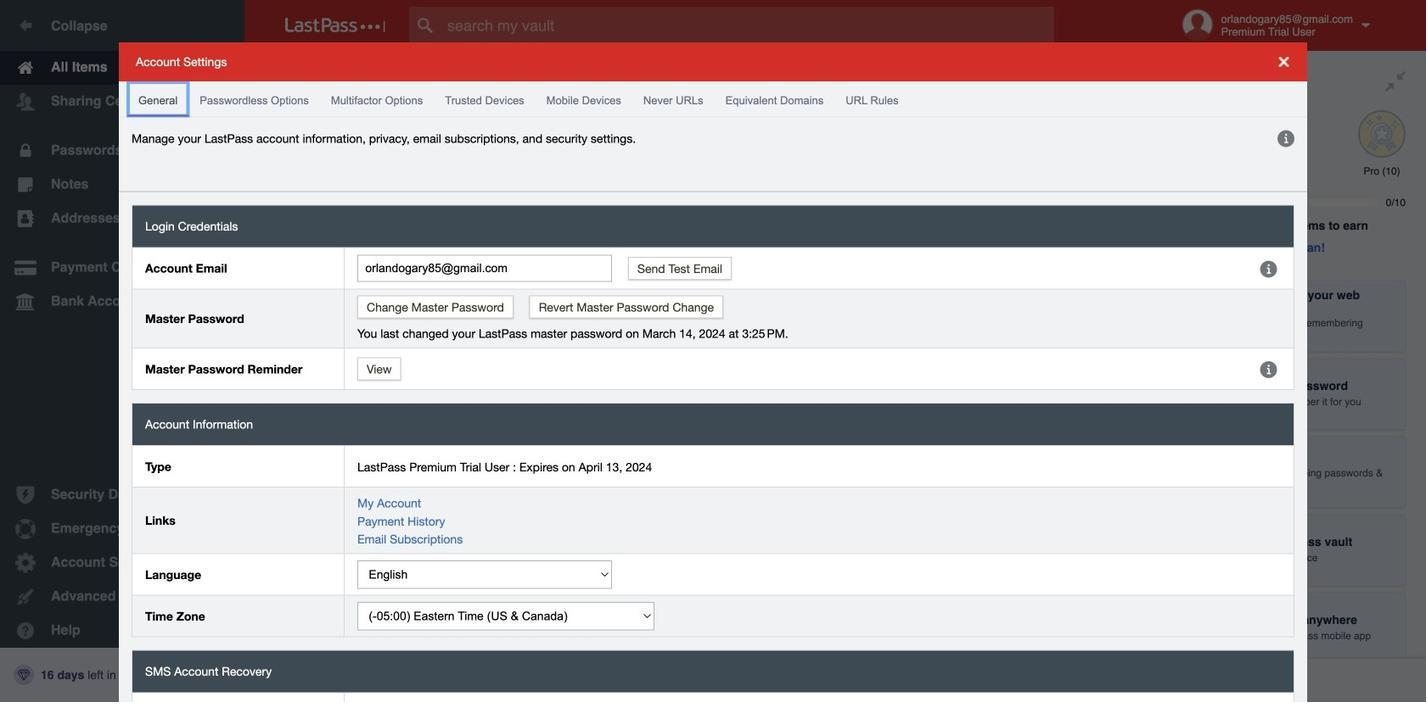 Task type: locate. For each thing, give the bounding box(es) containing it.
Search search field
[[409, 7, 1088, 44]]

search my vault text field
[[409, 7, 1088, 44]]

main content main content
[[245, 51, 1122, 55]]

lastpass image
[[285, 18, 385, 33]]



Task type: vqa. For each thing, say whether or not it's contained in the screenshot.
Main navigation "Navigation"
yes



Task type: describe. For each thing, give the bounding box(es) containing it.
main navigation navigation
[[0, 0, 245, 703]]



